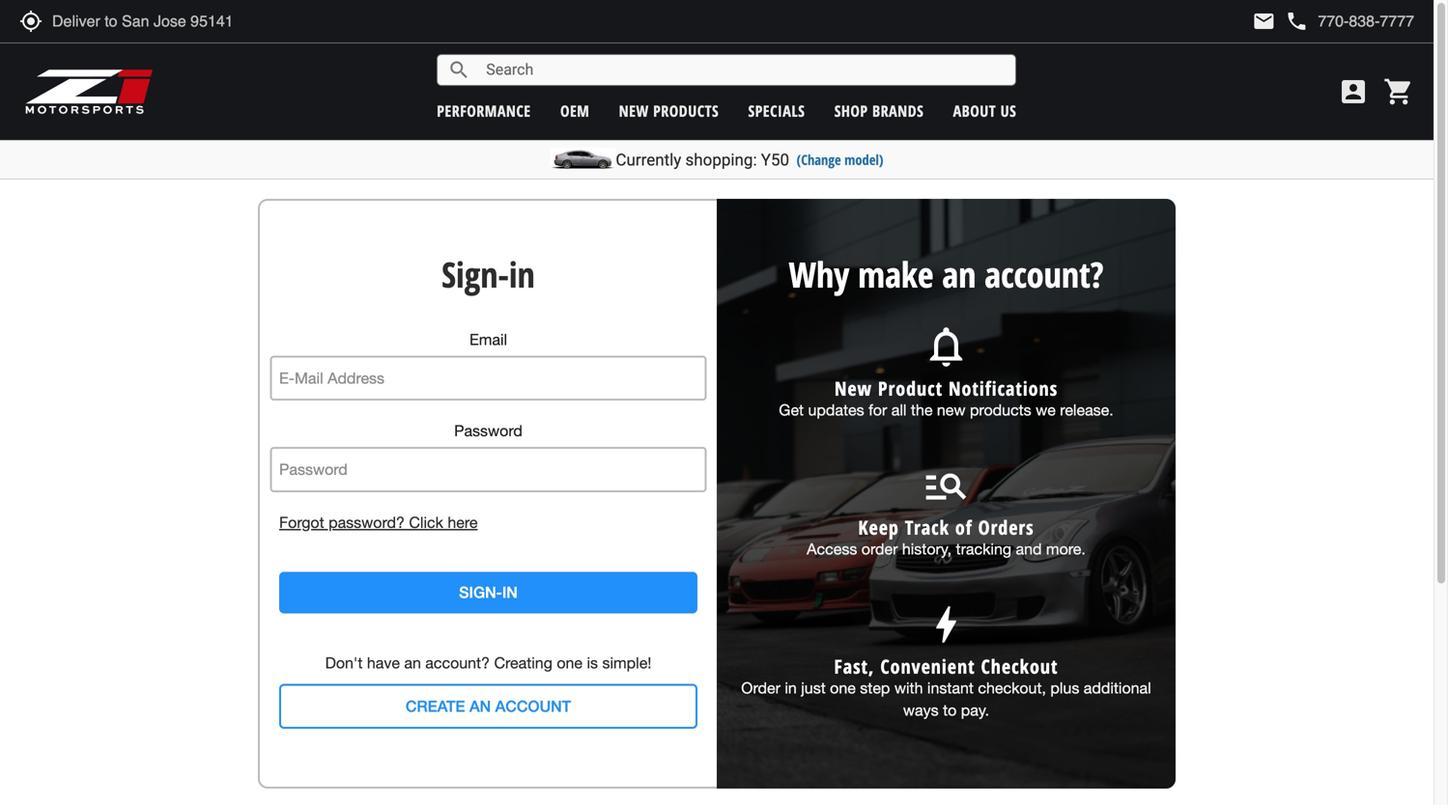Task type: describe. For each thing, give the bounding box(es) containing it.
y50
[[761, 150, 789, 170]]

sign-
[[442, 251, 509, 298]]

creating
[[494, 655, 553, 672]]

products inside notifications new product notifications get updates for all the new products we release.
[[970, 401, 1031, 419]]

ways
[[903, 702, 939, 720]]

password
[[454, 422, 523, 440]]

why
[[789, 251, 849, 298]]

shop brands
[[834, 100, 924, 121]]

click
[[409, 514, 443, 532]]

order
[[741, 680, 781, 698]]

one inside bolt fast, convenient checkout order in just one step with instant checkout, plus additional ways to pay.
[[830, 680, 856, 698]]

mail link
[[1252, 10, 1276, 33]]

shopping_cart link
[[1379, 76, 1414, 107]]

forgot password? click         here link
[[279, 512, 698, 534]]

access
[[807, 540, 857, 558]]

and
[[1016, 540, 1042, 558]]

an for have
[[404, 655, 421, 672]]

performance
[[437, 100, 531, 121]]

shopping:
[[685, 150, 757, 170]]

additional
[[1084, 680, 1151, 698]]

manage_search keep track of orders access order history, tracking and more.
[[807, 462, 1086, 558]]

is
[[587, 655, 598, 672]]

currently shopping: y50 (change model)
[[616, 150, 884, 170]]

track
[[905, 514, 950, 541]]

the
[[911, 401, 933, 419]]

for
[[869, 401, 887, 419]]

account? for make
[[985, 251, 1104, 298]]

notifications
[[922, 322, 970, 371]]

(change model) link
[[797, 150, 884, 169]]

create           an           account button
[[279, 684, 698, 730]]

in
[[502, 584, 518, 602]]

account? for have
[[425, 655, 490, 672]]

don't
[[325, 655, 363, 672]]

phone
[[1285, 10, 1308, 33]]

Search search field
[[471, 55, 1016, 85]]

shopping_cart
[[1383, 76, 1414, 107]]

phone link
[[1285, 10, 1414, 33]]

order
[[862, 540, 898, 558]]

new inside notifications new product notifications get updates for all the new products we release.
[[937, 401, 966, 419]]

sign-in button
[[279, 573, 698, 614]]

oem link
[[560, 100, 590, 121]]

oem
[[560, 100, 590, 121]]

email
[[469, 331, 507, 349]]

account_box link
[[1333, 76, 1374, 107]]

manage_search
[[922, 462, 970, 510]]

get
[[779, 401, 804, 419]]

all
[[891, 401, 907, 419]]

forgot password? click         here
[[279, 514, 478, 532]]

simple!
[[602, 655, 652, 672]]

an for make
[[942, 251, 976, 298]]

bolt fast, convenient checkout order in just one step with instant checkout, plus additional ways to pay.
[[741, 601, 1151, 720]]

0 horizontal spatial in
[[509, 251, 535, 298]]

new
[[835, 375, 872, 402]]

pay.
[[961, 702, 989, 720]]

step
[[860, 680, 890, 698]]

sign-in
[[442, 251, 535, 298]]

keep
[[858, 514, 899, 541]]

my_location
[[19, 10, 43, 33]]

plus
[[1051, 680, 1079, 698]]

brands
[[872, 100, 924, 121]]

instant
[[927, 680, 974, 698]]

orders
[[978, 514, 1034, 541]]

sign-
[[459, 584, 502, 602]]

in inside bolt fast, convenient checkout order in just one step with instant checkout, plus additional ways to pay.
[[785, 680, 797, 698]]

history,
[[902, 540, 952, 558]]

search
[[448, 58, 471, 82]]

model)
[[845, 150, 884, 169]]

create
[[406, 697, 465, 716]]

performance link
[[437, 100, 531, 121]]

just
[[801, 680, 826, 698]]

we
[[1036, 401, 1056, 419]]



Task type: vqa. For each thing, say whether or not it's contained in the screenshot.
Shop
yes



Task type: locate. For each thing, give the bounding box(es) containing it.
0 vertical spatial one
[[557, 655, 583, 672]]

an
[[469, 697, 491, 716]]

0 vertical spatial in
[[509, 251, 535, 298]]

1 vertical spatial products
[[970, 401, 1031, 419]]

new right the
[[937, 401, 966, 419]]

products left we at the right of page
[[970, 401, 1031, 419]]

products
[[653, 100, 719, 121], [970, 401, 1031, 419]]

don't have an account? creating one is simple!
[[325, 655, 652, 672]]

0 horizontal spatial products
[[653, 100, 719, 121]]

one left is
[[557, 655, 583, 672]]

about us
[[953, 100, 1017, 121]]

account_box
[[1338, 76, 1369, 107]]

shop brands link
[[834, 100, 924, 121]]

0 horizontal spatial new
[[619, 100, 649, 121]]

shop
[[834, 100, 868, 121]]

1 vertical spatial in
[[785, 680, 797, 698]]

why make an account?
[[789, 251, 1104, 298]]

in
[[509, 251, 535, 298], [785, 680, 797, 698]]

mail phone
[[1252, 10, 1308, 33]]

about
[[953, 100, 996, 121]]

make
[[858, 251, 934, 298]]

1 horizontal spatial account?
[[985, 251, 1104, 298]]

create           an           account
[[406, 697, 571, 716]]

0 horizontal spatial an
[[404, 655, 421, 672]]

new products link
[[619, 100, 719, 121]]

0 vertical spatial new
[[619, 100, 649, 121]]

specials link
[[748, 100, 805, 121]]

one
[[557, 655, 583, 672], [830, 680, 856, 698]]

new up currently
[[619, 100, 649, 121]]

product
[[878, 375, 943, 402]]

bolt
[[922, 601, 970, 649]]

1 horizontal spatial new
[[937, 401, 966, 419]]

mail
[[1252, 10, 1276, 33]]

1 vertical spatial account?
[[425, 655, 490, 672]]

here
[[448, 514, 478, 532]]

forgot
[[279, 514, 324, 532]]

us
[[1000, 100, 1017, 121]]

1 horizontal spatial one
[[830, 680, 856, 698]]

1 horizontal spatial products
[[970, 401, 1031, 419]]

updates
[[808, 401, 864, 419]]

of
[[955, 514, 973, 541]]

with
[[894, 680, 923, 698]]

tracking
[[956, 540, 1012, 558]]

specials
[[748, 100, 805, 121]]

password?
[[329, 514, 405, 532]]

checkout
[[981, 654, 1058, 680]]

an right make
[[942, 251, 976, 298]]

fast,
[[834, 654, 875, 680]]

0 vertical spatial account?
[[985, 251, 1104, 298]]

currently
[[616, 150, 681, 170]]

new
[[619, 100, 649, 121], [937, 401, 966, 419]]

about us link
[[953, 100, 1017, 121]]

release.
[[1060, 401, 1114, 419]]

have
[[367, 655, 400, 672]]

products up shopping:
[[653, 100, 719, 121]]

1 horizontal spatial an
[[942, 251, 976, 298]]

more.
[[1046, 540, 1086, 558]]

(change
[[797, 150, 841, 169]]

1 vertical spatial one
[[830, 680, 856, 698]]

0 vertical spatial an
[[942, 251, 976, 298]]

convenient
[[880, 654, 975, 680]]

notifications new product notifications get updates for all the new products we release.
[[779, 322, 1114, 419]]

account?
[[985, 251, 1104, 298], [425, 655, 490, 672]]

sign-in
[[459, 584, 518, 602]]

an right have
[[404, 655, 421, 672]]

checkout,
[[978, 680, 1046, 698]]

to
[[943, 702, 957, 720]]

z1 motorsports logo image
[[24, 68, 154, 116]]

notifications
[[949, 375, 1058, 402]]

one right the just at the right
[[830, 680, 856, 698]]

1 vertical spatial an
[[404, 655, 421, 672]]

0 horizontal spatial one
[[557, 655, 583, 672]]

E-Mail Address email field
[[270, 356, 707, 401]]

1 vertical spatial new
[[937, 401, 966, 419]]

0 vertical spatial products
[[653, 100, 719, 121]]

new products
[[619, 100, 719, 121]]

an
[[942, 251, 976, 298], [404, 655, 421, 672]]

1 horizontal spatial in
[[785, 680, 797, 698]]

Password password field
[[270, 447, 707, 493]]

0 horizontal spatial account?
[[425, 655, 490, 672]]

account
[[495, 697, 571, 716]]



